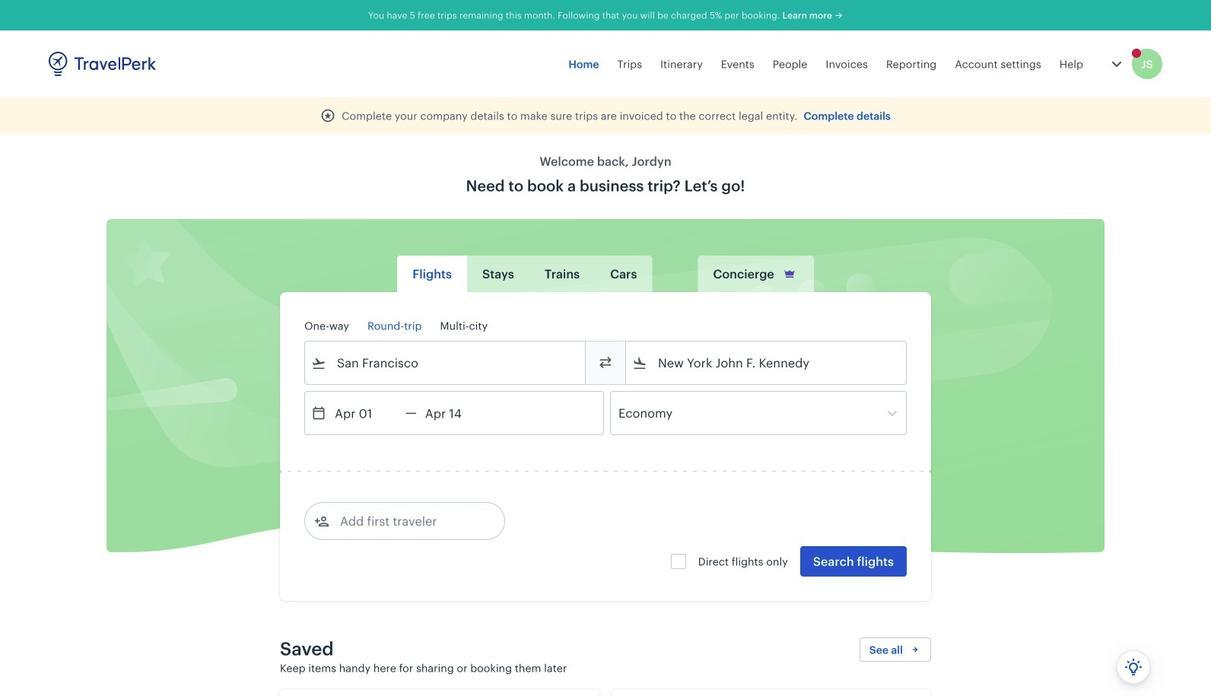 Task type: vqa. For each thing, say whether or not it's contained in the screenshot.
From search field at the left bottom of the page
yes



Task type: describe. For each thing, give the bounding box(es) containing it.
Depart text field
[[326, 392, 405, 434]]

Return text field
[[417, 392, 496, 434]]

Add first traveler search field
[[329, 509, 488, 533]]

From search field
[[326, 351, 565, 375]]



Task type: locate. For each thing, give the bounding box(es) containing it.
To search field
[[647, 351, 886, 375]]



